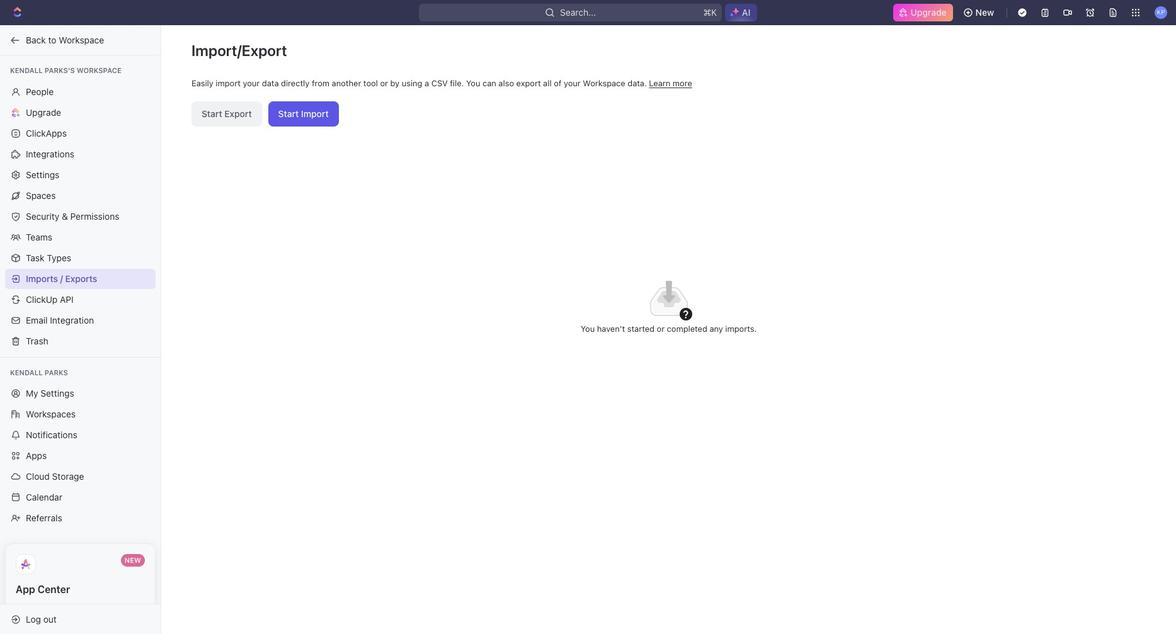 Task type: locate. For each thing, give the bounding box(es) containing it.
0 vertical spatial upgrade link
[[894, 4, 954, 21]]

or right started
[[657, 324, 665, 334]]

imports
[[26, 273, 58, 284]]

start left export
[[202, 108, 222, 119]]

settings down parks
[[41, 388, 74, 399]]

security & permissions link
[[5, 206, 156, 227]]

workspaces link
[[5, 405, 156, 425]]

1 horizontal spatial your
[[564, 78, 581, 88]]

0 horizontal spatial upgrade
[[26, 107, 61, 118]]

upgrade link
[[894, 4, 954, 21], [5, 102, 156, 123]]

1 kendall from the top
[[10, 66, 43, 74]]

email
[[26, 315, 48, 326]]

storage
[[52, 472, 84, 482]]

kendall parks
[[10, 368, 68, 377]]

calendar link
[[5, 488, 156, 508]]

trash
[[26, 336, 48, 346]]

your right of
[[564, 78, 581, 88]]

ai button
[[726, 4, 758, 21]]

upgrade left new button
[[911, 7, 947, 18]]

referrals link
[[5, 509, 156, 529]]

settings
[[26, 169, 59, 180], [41, 388, 74, 399]]

upgrade
[[911, 7, 947, 18], [26, 107, 61, 118]]

kendall parks's workspace
[[10, 66, 122, 74]]

or
[[380, 78, 388, 88], [657, 324, 665, 334]]

clickup api
[[26, 294, 74, 305]]

back to workspace button
[[5, 30, 149, 50]]

easily
[[192, 78, 214, 88]]

completed
[[667, 324, 708, 334]]

my settings
[[26, 388, 74, 399]]

also
[[499, 78, 514, 88]]

2 start from the left
[[278, 108, 299, 119]]

1 horizontal spatial upgrade link
[[894, 4, 954, 21]]

calendar
[[26, 492, 62, 503]]

workspace right to on the left
[[59, 34, 104, 45]]

kendall
[[10, 66, 43, 74], [10, 368, 43, 377]]

notifications
[[26, 430, 77, 441]]

kendall up my
[[10, 368, 43, 377]]

kp
[[1158, 8, 1166, 16]]

you
[[466, 78, 481, 88], [581, 324, 595, 334]]

workspace inside button
[[59, 34, 104, 45]]

easily import your data directly from another tool or by using a csv file. you can also export all of your workspace data. learn more
[[192, 78, 693, 88]]

0 horizontal spatial new
[[125, 557, 141, 565]]

apps link
[[5, 446, 156, 467]]

task
[[26, 252, 44, 263]]

you left the "haven't"
[[581, 324, 595, 334]]

center
[[38, 584, 70, 596]]

learn more link
[[650, 78, 693, 88]]

1 start from the left
[[202, 108, 222, 119]]

1 horizontal spatial new
[[976, 7, 995, 18]]

export
[[517, 78, 541, 88]]

0 vertical spatial kendall
[[10, 66, 43, 74]]

1 horizontal spatial upgrade
[[911, 7, 947, 18]]

parks
[[45, 368, 68, 377]]

0 vertical spatial workspace
[[59, 34, 104, 45]]

0 horizontal spatial your
[[243, 78, 260, 88]]

security
[[26, 211, 59, 222]]

0 horizontal spatial you
[[466, 78, 481, 88]]

upgrade link down people link
[[5, 102, 156, 123]]

0 horizontal spatial or
[[380, 78, 388, 88]]

spaces
[[26, 190, 56, 201]]

1 vertical spatial new
[[125, 557, 141, 565]]

your left the "data"
[[243, 78, 260, 88]]

email integration
[[26, 315, 94, 326]]

start inside start export button
[[202, 108, 222, 119]]

integration
[[50, 315, 94, 326]]

notifications link
[[5, 426, 156, 446]]

back to workspace
[[26, 34, 104, 45]]

cloud
[[26, 472, 50, 482]]

log out button
[[5, 610, 150, 630]]

&
[[62, 211, 68, 222]]

start
[[202, 108, 222, 119], [278, 108, 299, 119]]

start for start export
[[202, 108, 222, 119]]

workspace for kendall parks's workspace
[[77, 66, 122, 74]]

1 horizontal spatial start
[[278, 108, 299, 119]]

teams link
[[5, 227, 156, 247]]

0 horizontal spatial start
[[202, 108, 222, 119]]

clickup
[[26, 294, 58, 305]]

kendall for people
[[10, 66, 43, 74]]

workspace for back to workspace
[[59, 34, 104, 45]]

or left by
[[380, 78, 388, 88]]

task types
[[26, 252, 71, 263]]

kendall up people
[[10, 66, 43, 74]]

start inside start import button
[[278, 108, 299, 119]]

1 vertical spatial upgrade link
[[5, 102, 156, 123]]

upgrade up 'clickapps'
[[26, 107, 61, 118]]

2 kendall from the top
[[10, 368, 43, 377]]

upgrade link left new button
[[894, 4, 954, 21]]

out
[[43, 614, 57, 625]]

0 vertical spatial or
[[380, 78, 388, 88]]

cloud storage link
[[5, 467, 156, 487]]

workspace
[[59, 34, 104, 45], [77, 66, 122, 74], [583, 78, 626, 88]]

0 vertical spatial new
[[976, 7, 995, 18]]

start left import at the left of the page
[[278, 108, 299, 119]]

search...
[[560, 7, 596, 18]]

workspace left data.
[[583, 78, 626, 88]]

your
[[243, 78, 260, 88], [564, 78, 581, 88]]

tool
[[364, 78, 378, 88]]

any
[[710, 324, 724, 334]]

you left can on the top
[[466, 78, 481, 88]]

1 vertical spatial workspace
[[77, 66, 122, 74]]

settings up the spaces
[[26, 169, 59, 180]]

1 vertical spatial kendall
[[10, 368, 43, 377]]

imports.
[[726, 324, 757, 334]]

new
[[976, 7, 995, 18], [125, 557, 141, 565]]

1 vertical spatial or
[[657, 324, 665, 334]]

file.
[[450, 78, 464, 88]]

import
[[216, 78, 241, 88]]

workspace up people link
[[77, 66, 122, 74]]

1 vertical spatial you
[[581, 324, 595, 334]]

/
[[60, 273, 63, 284]]

1 vertical spatial settings
[[41, 388, 74, 399]]

export
[[225, 108, 252, 119]]



Task type: describe. For each thing, give the bounding box(es) containing it.
cloud storage
[[26, 472, 84, 482]]

parks's
[[45, 66, 75, 74]]

can
[[483, 78, 497, 88]]

from
[[312, 78, 330, 88]]

a
[[425, 78, 429, 88]]

0 horizontal spatial upgrade link
[[5, 102, 156, 123]]

import/export
[[192, 42, 287, 59]]

you haven't started or completed any imports.
[[581, 324, 757, 334]]

imports / exports
[[26, 273, 97, 284]]

data
[[262, 78, 279, 88]]

data.
[[628, 78, 647, 88]]

1 vertical spatial upgrade
[[26, 107, 61, 118]]

another
[[332, 78, 361, 88]]

teams
[[26, 232, 52, 242]]

people link
[[5, 82, 156, 102]]

clickapps link
[[5, 123, 156, 143]]

email integration link
[[5, 310, 156, 331]]

kp button
[[1152, 3, 1172, 23]]

security & permissions
[[26, 211, 119, 222]]

integrations
[[26, 148, 74, 159]]

all
[[544, 78, 552, 88]]

app center
[[16, 584, 70, 596]]

imports / exports link
[[5, 269, 156, 289]]

exports
[[65, 273, 97, 284]]

back
[[26, 34, 46, 45]]

new inside button
[[976, 7, 995, 18]]

workspaces
[[26, 409, 76, 420]]

task types link
[[5, 248, 156, 268]]

trash link
[[5, 331, 156, 351]]

csv
[[432, 78, 448, 88]]

start import button
[[268, 101, 339, 126]]

0 vertical spatial you
[[466, 78, 481, 88]]

ai
[[743, 7, 751, 18]]

kendall for my settings
[[10, 368, 43, 377]]

settings link
[[5, 165, 156, 185]]

people
[[26, 86, 54, 97]]

start import
[[278, 108, 329, 119]]

integrations link
[[5, 144, 156, 164]]

started
[[628, 324, 655, 334]]

1 horizontal spatial you
[[581, 324, 595, 334]]

start for start import
[[278, 108, 299, 119]]

api
[[60, 294, 74, 305]]

1 your from the left
[[243, 78, 260, 88]]

1 horizontal spatial or
[[657, 324, 665, 334]]

my settings link
[[5, 384, 156, 404]]

types
[[47, 252, 71, 263]]

0 vertical spatial settings
[[26, 169, 59, 180]]

apps
[[26, 451, 47, 461]]

start export button
[[192, 101, 262, 126]]

using
[[402, 78, 423, 88]]

directly
[[281, 78, 310, 88]]

import
[[301, 108, 329, 119]]

2 vertical spatial workspace
[[583, 78, 626, 88]]

log
[[26, 614, 41, 625]]

haven't
[[597, 324, 625, 334]]

permissions
[[70, 211, 119, 222]]

start export
[[202, 108, 252, 119]]

app
[[16, 584, 35, 596]]

clickapps
[[26, 128, 67, 138]]

of
[[554, 78, 562, 88]]

spaces link
[[5, 186, 156, 206]]

referrals
[[26, 513, 62, 524]]

my
[[26, 388, 38, 399]]

log out
[[26, 614, 57, 625]]

new button
[[959, 3, 1002, 23]]

more
[[673, 78, 693, 88]]

2 your from the left
[[564, 78, 581, 88]]

⌘k
[[704, 7, 717, 18]]

to
[[48, 34, 56, 45]]

0 vertical spatial upgrade
[[911, 7, 947, 18]]

by
[[391, 78, 400, 88]]



Task type: vqa. For each thing, say whether or not it's contained in the screenshot.
Custom
no



